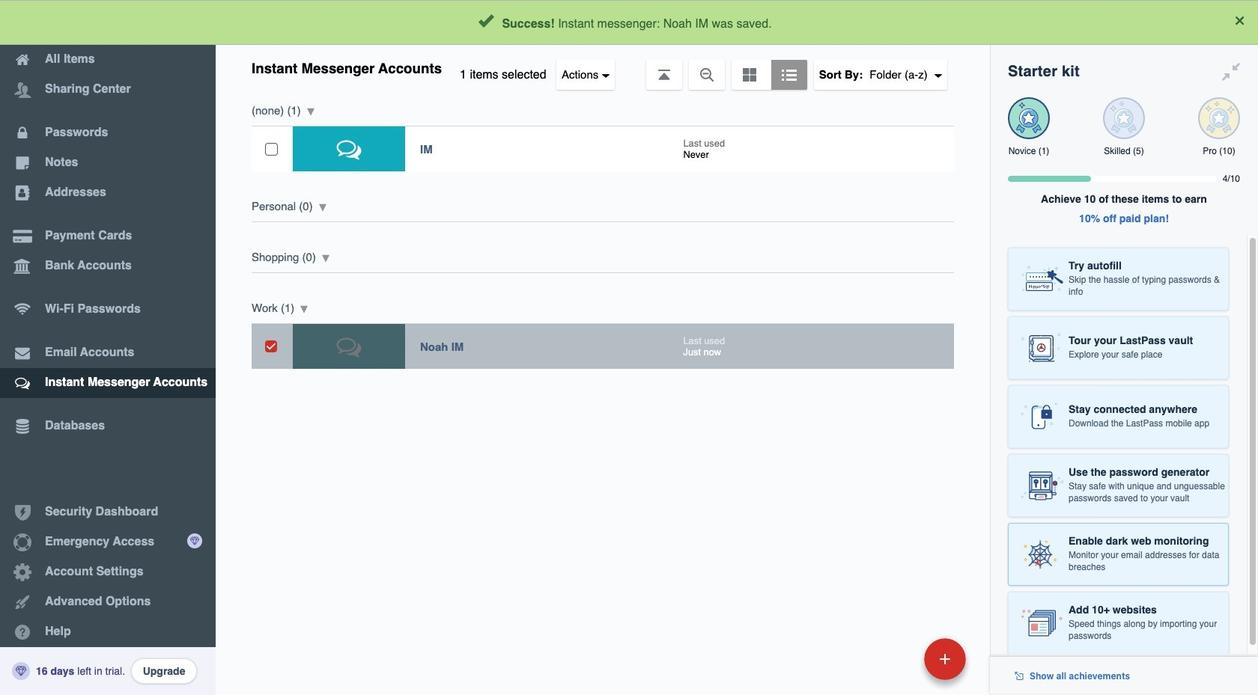 Task type: vqa. For each thing, say whether or not it's contained in the screenshot.
Clear Search icon
no



Task type: locate. For each thing, give the bounding box(es) containing it.
Search search field
[[361, 6, 959, 39]]

new item navigation
[[821, 634, 975, 696]]

search my vault text field
[[361, 6, 959, 39]]

main navigation navigation
[[0, 0, 216, 696]]

alert
[[0, 0, 1258, 45]]

vault options navigation
[[216, 45, 990, 90]]



Task type: describe. For each thing, give the bounding box(es) containing it.
new item element
[[821, 638, 971, 681]]



